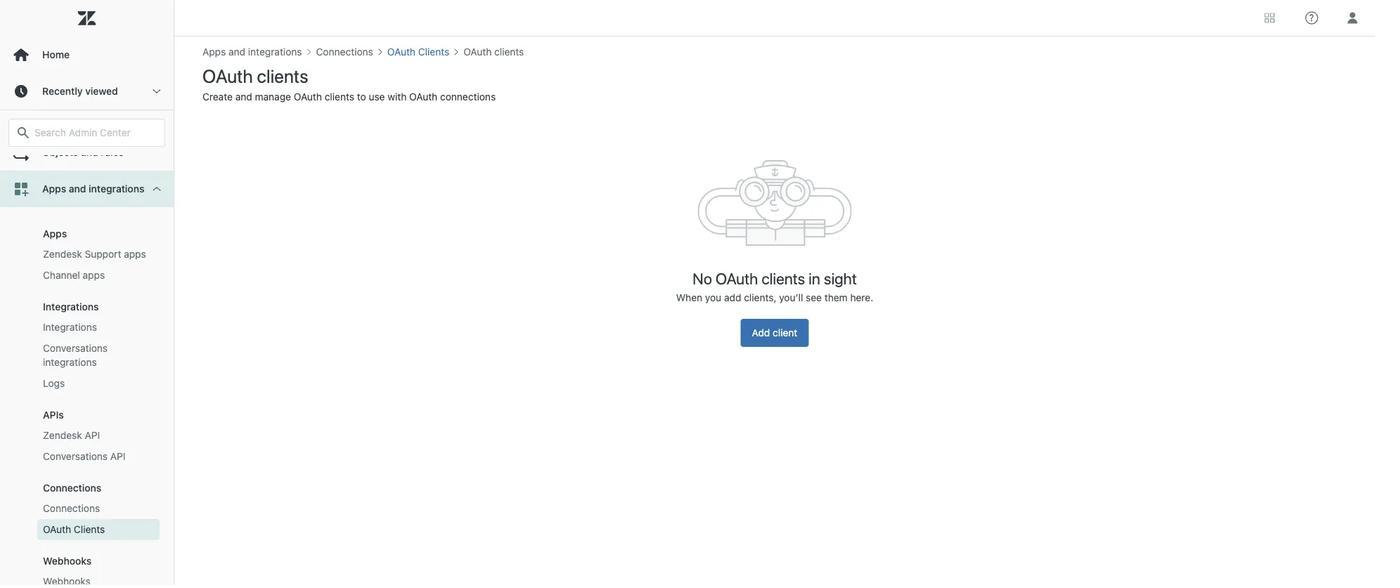 Task type: describe. For each thing, give the bounding box(es) containing it.
channel apps link
[[37, 265, 160, 286]]

zendesk products image
[[1265, 13, 1275, 23]]

tree inside primary element
[[0, 134, 174, 586]]

channel apps
[[43, 270, 105, 281]]

2 webhooks element from the top
[[43, 575, 91, 586]]

help image
[[1306, 12, 1319, 24]]

oauth clients link
[[37, 520, 160, 541]]

logs link
[[37, 373, 160, 395]]

zendesk support apps
[[43, 249, 146, 260]]

tree item inside primary element
[[0, 171, 174, 586]]

conversations integrations
[[43, 343, 108, 369]]

integrations inside "conversations integrations"
[[43, 357, 97, 369]]

1 horizontal spatial apps
[[124, 249, 146, 260]]

webhooks element containing webhooks
[[43, 556, 92, 568]]

channel
[[43, 270, 80, 281]]

and for apps
[[69, 183, 86, 195]]

api for zendesk api
[[85, 430, 100, 442]]

zendesk support apps link
[[37, 244, 160, 265]]

home
[[42, 49, 70, 60]]

zendesk api element
[[43, 429, 100, 443]]

1 integrations element from the top
[[43, 301, 99, 313]]

recently viewed button
[[0, 73, 174, 110]]

1 connections element from the top
[[43, 483, 102, 494]]

integrations inside dropdown button
[[89, 183, 144, 195]]

apis
[[43, 410, 64, 421]]

rules
[[101, 147, 124, 158]]

logs
[[43, 378, 65, 390]]

api for conversations api
[[110, 451, 126, 463]]

zendesk api
[[43, 430, 100, 442]]

apps and integrations button
[[0, 171, 174, 207]]

apps for apps and integrations
[[42, 183, 66, 195]]

recently
[[42, 85, 83, 97]]

1 vertical spatial apps
[[83, 270, 105, 281]]

apps element
[[43, 228, 67, 240]]

user menu image
[[1344, 9, 1362, 27]]

recently viewed
[[42, 85, 118, 97]]

connections element inside connections link
[[43, 502, 100, 516]]



Task type: vqa. For each thing, say whether or not it's contained in the screenshot.
0 to the left
no



Task type: locate. For each thing, give the bounding box(es) containing it.
integrations
[[43, 301, 99, 313], [43, 322, 97, 333]]

integrations inside integrations link
[[43, 322, 97, 333]]

integrations up logs
[[43, 357, 97, 369]]

2 conversations from the top
[[43, 451, 108, 463]]

conversations
[[43, 343, 108, 354], [43, 451, 108, 463]]

apps inside group
[[43, 228, 67, 240]]

integrations link
[[37, 317, 160, 338]]

1 vertical spatial integrations
[[43, 322, 97, 333]]

webhooks
[[43, 556, 92, 568]]

home button
[[0, 37, 174, 73]]

zendesk api link
[[37, 426, 160, 447]]

zendesk inside zendesk support apps element
[[43, 249, 82, 260]]

None search field
[[1, 119, 172, 147]]

integrations down rules
[[89, 183, 144, 195]]

1 vertical spatial integrations
[[43, 357, 97, 369]]

0 horizontal spatial apps
[[83, 270, 105, 281]]

integrations
[[89, 183, 144, 195], [43, 357, 97, 369]]

zendesk for zendesk support apps
[[43, 249, 82, 260]]

2 integrations from the top
[[43, 322, 97, 333]]

none search field inside primary element
[[1, 119, 172, 147]]

1 vertical spatial connections
[[43, 503, 100, 515]]

clients
[[74, 524, 105, 536]]

connections element
[[43, 483, 102, 494], [43, 502, 100, 516]]

and inside tree item
[[69, 183, 86, 195]]

1 vertical spatial conversations
[[43, 451, 108, 463]]

integrations for 1st integrations element from the bottom of the apps and integrations group
[[43, 322, 97, 333]]

conversations for integrations
[[43, 343, 108, 354]]

apps right support
[[124, 249, 146, 260]]

apps down objects
[[42, 183, 66, 195]]

0 vertical spatial zendesk
[[43, 249, 82, 260]]

connections link
[[37, 499, 160, 520]]

apps inside dropdown button
[[42, 183, 66, 195]]

api down zendesk api link
[[110, 451, 126, 463]]

1 horizontal spatial api
[[110, 451, 126, 463]]

apps for 'apps' element in the left top of the page
[[43, 228, 67, 240]]

1 vertical spatial webhooks element
[[43, 575, 91, 586]]

1 vertical spatial connections element
[[43, 502, 100, 516]]

webhooks element down webhooks
[[43, 575, 91, 586]]

1 vertical spatial integrations element
[[43, 321, 97, 335]]

conversations integrations element
[[43, 342, 154, 370]]

apps
[[42, 183, 66, 195], [43, 228, 67, 240]]

connections for 'connections' element inside connections link
[[43, 503, 100, 515]]

webhooks element
[[43, 556, 92, 568], [43, 575, 91, 586]]

2 connections element from the top
[[43, 502, 100, 516]]

conversations integrations link
[[37, 338, 160, 373]]

api
[[85, 430, 100, 442], [110, 451, 126, 463]]

zendesk down apis
[[43, 430, 82, 442]]

0 vertical spatial webhooks element
[[43, 556, 92, 568]]

1 conversations from the top
[[43, 343, 108, 354]]

viewed
[[85, 85, 118, 97]]

Search Admin Center field
[[34, 127, 156, 139]]

0 vertical spatial apps
[[42, 183, 66, 195]]

and
[[81, 147, 98, 158], [69, 183, 86, 195]]

logs element
[[43, 377, 65, 391]]

channel apps element
[[43, 269, 105, 283]]

objects
[[42, 147, 78, 158]]

tree item containing apps and integrations
[[0, 171, 174, 586]]

0 vertical spatial integrations
[[89, 183, 144, 195]]

1 vertical spatial and
[[69, 183, 86, 195]]

apis element
[[43, 410, 64, 421]]

0 vertical spatial apps
[[124, 249, 146, 260]]

integrations element down channel apps element
[[43, 301, 99, 313]]

objects and rules button
[[0, 134, 174, 171]]

apps
[[124, 249, 146, 260], [83, 270, 105, 281]]

oauth
[[43, 524, 71, 536]]

tree containing objects and rules
[[0, 134, 174, 586]]

0 vertical spatial integrations
[[43, 301, 99, 313]]

1 integrations from the top
[[43, 301, 99, 313]]

1 vertical spatial zendesk
[[43, 430, 82, 442]]

api up conversations api "link"
[[85, 430, 100, 442]]

connections element up connections link
[[43, 483, 102, 494]]

2 zendesk from the top
[[43, 430, 82, 442]]

oauth clients
[[43, 524, 105, 536]]

api inside "link"
[[110, 451, 126, 463]]

connections element up the oauth clients
[[43, 502, 100, 516]]

apps up channel
[[43, 228, 67, 240]]

conversations api link
[[37, 447, 160, 468]]

conversations down "zendesk api" element
[[43, 451, 108, 463]]

zendesk for zendesk api
[[43, 430, 82, 442]]

0 vertical spatial api
[[85, 430, 100, 442]]

tree
[[0, 134, 174, 586]]

0 vertical spatial integrations element
[[43, 301, 99, 313]]

support
[[85, 249, 121, 260]]

integrations element
[[43, 301, 99, 313], [43, 321, 97, 335]]

integrations up "conversations integrations"
[[43, 322, 97, 333]]

1 webhooks element from the top
[[43, 556, 92, 568]]

1 zendesk from the top
[[43, 249, 82, 260]]

oauth clients element
[[43, 523, 105, 537]]

0 vertical spatial connections
[[43, 483, 102, 494]]

conversations inside "link"
[[43, 451, 108, 463]]

apps and integrations group
[[0, 207, 174, 586]]

connections up connections link
[[43, 483, 102, 494]]

connections up the oauth clients
[[43, 503, 100, 515]]

and down objects and rules
[[69, 183, 86, 195]]

primary element
[[0, 0, 174, 586]]

objects and rules
[[42, 147, 124, 158]]

0 horizontal spatial api
[[85, 430, 100, 442]]

webhooks element down the oauth clients element
[[43, 556, 92, 568]]

1 vertical spatial apps
[[43, 228, 67, 240]]

tree item
[[0, 171, 174, 586]]

and for objects
[[81, 147, 98, 158]]

conversations api
[[43, 451, 126, 463]]

1 vertical spatial api
[[110, 451, 126, 463]]

conversations for api
[[43, 451, 108, 463]]

integrations for first integrations element from the top of the apps and integrations group
[[43, 301, 99, 313]]

2 connections from the top
[[43, 503, 100, 515]]

0 vertical spatial conversations
[[43, 343, 108, 354]]

connections for 2nd 'connections' element from the bottom of the apps and integrations group
[[43, 483, 102, 494]]

integrations element up "conversations integrations"
[[43, 321, 97, 335]]

0 vertical spatial connections element
[[43, 483, 102, 494]]

zendesk support apps element
[[43, 248, 146, 262]]

0 vertical spatial and
[[81, 147, 98, 158]]

connections
[[43, 483, 102, 494], [43, 503, 100, 515]]

conversations down integrations link
[[43, 343, 108, 354]]

integrations down channel apps element
[[43, 301, 99, 313]]

2 integrations element from the top
[[43, 321, 97, 335]]

zendesk up channel
[[43, 249, 82, 260]]

apps down zendesk support apps element
[[83, 270, 105, 281]]

zendesk
[[43, 249, 82, 260], [43, 430, 82, 442]]

and down search admin center field at the top left of the page
[[81, 147, 98, 158]]

zendesk inside "zendesk api" element
[[43, 430, 82, 442]]

conversations api element
[[43, 450, 126, 464]]

apps and integrations
[[42, 183, 144, 195]]

1 connections from the top
[[43, 483, 102, 494]]



